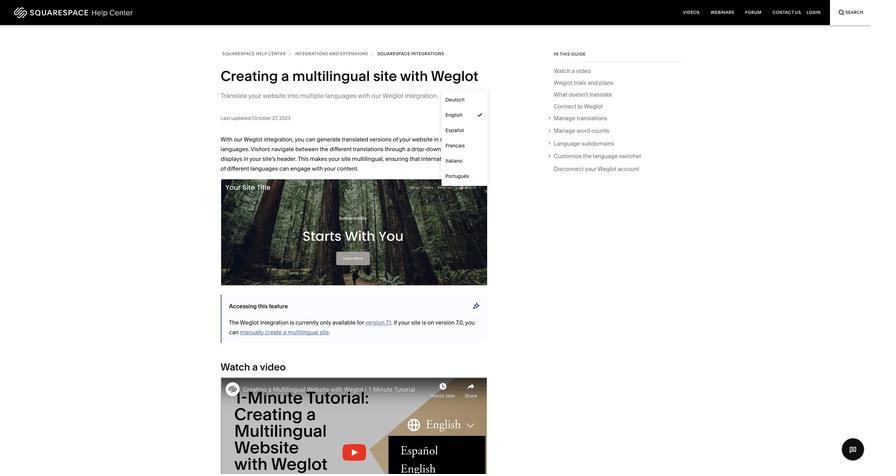 Task type: vqa. For each thing, say whether or not it's contained in the screenshot.
LANGUAGES.
yes



Task type: locate. For each thing, give the bounding box(es) containing it.
can inside the '. if your site is on version 7.0, you can'
[[229, 329, 239, 336]]

with up the integration.
[[400, 68, 428, 85]]

1 vertical spatial languages
[[251, 165, 278, 172]]

your up through
[[399, 136, 411, 143]]

that down 'drop-' at the left top
[[410, 156, 420, 162]]

this for in
[[560, 51, 570, 57]]

version inside the '. if your site is on version 7.0, you can'
[[436, 319, 455, 326]]

1 horizontal spatial is
[[422, 319, 426, 326]]

0 horizontal spatial can
[[229, 329, 239, 336]]

audiences
[[456, 156, 483, 162]]

squarespace for squarespace help center
[[222, 51, 255, 56]]

7.1
[[386, 319, 391, 326]]

0 horizontal spatial and
[[329, 51, 339, 56]]

1 is from the left
[[290, 319, 294, 326]]

site
[[373, 68, 397, 85], [342, 156, 351, 162], [411, 319, 421, 326], [320, 329, 329, 336]]

27,
[[272, 115, 278, 121]]

accessing this feature
[[229, 303, 288, 310]]

0 horizontal spatial watch
[[221, 362, 250, 373]]

site up content.
[[342, 156, 351, 162]]

1 horizontal spatial website
[[412, 136, 433, 143]]

a image
[[221, 179, 488, 286]]

integrations
[[412, 51, 444, 56]]

. left if
[[391, 319, 393, 326]]

forum
[[746, 10, 762, 15]]

this right in in the top right of the page
[[560, 51, 570, 57]]

weglot up "manually" at the left bottom of page
[[240, 319, 259, 326]]

and right the trials
[[588, 79, 598, 86]]

can up "between"
[[306, 136, 316, 143]]

this left feature
[[258, 303, 268, 310]]

0 vertical spatial different
[[461, 136, 483, 143]]

1 vertical spatial multilingual
[[288, 329, 318, 336]]

squarespace left help
[[222, 51, 255, 56]]

0 horizontal spatial our
[[234, 136, 243, 143]]

1 horizontal spatial with
[[358, 92, 370, 100]]

1 vertical spatial watch
[[221, 362, 250, 373]]

français
[[446, 143, 465, 149]]

2 vertical spatial with
[[312, 165, 323, 172]]

0 horizontal spatial in
[[244, 156, 248, 162]]

the weglot integration is currently only available for version 7.1
[[229, 319, 391, 326]]

is left on
[[422, 319, 426, 326]]

different down the "displays"
[[227, 165, 249, 172]]

languages
[[326, 92, 357, 100], [251, 165, 278, 172]]

translate your website into multiple languages with our weglot integration.
[[221, 92, 438, 100]]

your
[[249, 92, 262, 100], [399, 136, 411, 143], [250, 156, 261, 162], [329, 156, 340, 162], [324, 165, 336, 172], [585, 166, 597, 173], [399, 319, 410, 326]]

0 horizontal spatial with
[[312, 165, 323, 172]]

1 vertical spatial you
[[465, 319, 475, 326]]

0 horizontal spatial you
[[295, 136, 305, 143]]

squarespace help center
[[222, 51, 286, 56]]

0 horizontal spatial website
[[263, 92, 286, 100]]

multilingual up translate your website into multiple languages with our weglot integration.
[[293, 68, 370, 85]]

languages inside with our weglot integration, you can generate translated versions of your website in several different languages. visitors navigate between the different translations through a drop-down menu that displays in your site's header. this makes your site multilingual, ensuring that international audiences of different languages can engage with your content.
[[251, 165, 278, 172]]

0 vertical spatial multilingual
[[293, 68, 370, 85]]

you inside with our weglot integration, you can generate translated versions of your website in several different languages. visitors navigate between the different translations through a drop-down menu that displays in your site's header. this makes your site multilingual, ensuring that international audiences of different languages can engage with your content.
[[295, 136, 305, 143]]

site down only on the bottom of page
[[320, 329, 329, 336]]

1 vertical spatial our
[[234, 136, 243, 143]]

available
[[333, 319, 356, 326]]

0 vertical spatial watch a video
[[554, 67, 591, 74]]

weglot inside with our weglot integration, you can generate translated versions of your website in several different languages. visitors navigate between the different translations through a drop-down menu that displays in your site's header. this makes your site multilingual, ensuring that international audiences of different languages can engage with your content.
[[244, 136, 263, 143]]

several
[[440, 136, 459, 143]]

a inside with our weglot integration, you can generate translated versions of your website in several different languages. visitors navigate between the different translations through a drop-down menu that displays in your site's header. this makes your site multilingual, ensuring that international audiences of different languages can engage with your content.
[[407, 146, 410, 153]]

you up "between"
[[295, 136, 305, 143]]

1 vertical spatial that
[[410, 156, 420, 162]]

0 vertical spatial watch
[[554, 67, 571, 74]]

contact us
[[773, 10, 802, 15]]

0 vertical spatial of
[[393, 136, 398, 143]]

english
[[446, 112, 462, 118], [446, 112, 463, 118]]

0 horizontal spatial languages
[[251, 165, 278, 172]]

1 squarespace from the left
[[222, 51, 255, 56]]

can down "the" on the left of page
[[229, 329, 239, 336]]

our up languages.
[[234, 136, 243, 143]]

weglot trials and plans link
[[554, 78, 614, 90]]

0 horizontal spatial .
[[329, 329, 330, 336]]

squarespace
[[222, 51, 255, 56], [378, 51, 410, 56]]

your right disconnect
[[585, 166, 597, 173]]

. down only on the bottom of page
[[329, 329, 330, 336]]

0 horizontal spatial of
[[221, 165, 226, 172]]

website inside with our weglot integration, you can generate translated versions of your website in several different languages. visitors navigate between the different translations through a drop-down menu that displays in your site's header. this makes your site multilingual, ensuring that international audiences of different languages can engage with your content.
[[412, 136, 433, 143]]

1 horizontal spatial in
[[434, 136, 439, 143]]

and left extensions
[[329, 51, 339, 56]]

version
[[366, 319, 385, 326], [436, 319, 455, 326]]

0 vertical spatial this
[[560, 51, 570, 57]]

languages.
[[221, 146, 250, 153]]

can down header.
[[280, 165, 289, 172]]

your down visitors
[[250, 156, 261, 162]]

watch a video
[[554, 67, 591, 74], [221, 362, 286, 373]]

integration
[[260, 319, 289, 326]]

1 vertical spatial different
[[330, 146, 352, 153]]

weglot right to
[[584, 103, 603, 110]]

that up audiences
[[459, 146, 469, 153]]

with down creating a multilingual site with weglot
[[358, 92, 370, 100]]

our down creating a multilingual site with weglot
[[372, 92, 381, 100]]

multiple
[[300, 92, 324, 100]]

0 vertical spatial you
[[295, 136, 305, 143]]

you right the 7.0,
[[465, 319, 475, 326]]

weglot up 'deutsch' at the top of the page
[[431, 68, 479, 85]]

1 horizontal spatial squarespace
[[378, 51, 410, 56]]

with
[[400, 68, 428, 85], [358, 92, 370, 100], [312, 165, 323, 172]]

you
[[295, 136, 305, 143], [465, 319, 475, 326]]

if
[[394, 319, 397, 326]]

0 vertical spatial in
[[434, 136, 439, 143]]

website up 'drop-' at the left top
[[412, 136, 433, 143]]

us
[[796, 10, 802, 15]]

different down español
[[461, 136, 483, 143]]

website left into
[[263, 92, 286, 100]]

0 horizontal spatial version
[[366, 319, 385, 326]]

0 vertical spatial that
[[459, 146, 469, 153]]

1 version from the left
[[366, 319, 385, 326]]

accessing
[[229, 303, 257, 310]]

0 vertical spatial video
[[576, 67, 591, 74]]

can
[[306, 136, 316, 143], [280, 165, 289, 172], [229, 329, 239, 336]]

and
[[329, 51, 339, 56], [588, 79, 598, 86]]

0 vertical spatial and
[[329, 51, 339, 56]]

you inside the '. if your site is on version 7.0, you can'
[[465, 319, 475, 326]]

login link
[[807, 0, 821, 25]]

site's
[[263, 156, 276, 162]]

1 horizontal spatial different
[[330, 146, 352, 153]]

into
[[288, 92, 299, 100]]

the
[[229, 319, 239, 326]]

translated
[[342, 136, 368, 143]]

what
[[554, 91, 568, 98]]

version 7.1 link
[[366, 319, 391, 326]]

in
[[554, 51, 559, 57]]

languages down site's on the left top of page
[[251, 165, 278, 172]]

squarespace left integrations
[[378, 51, 410, 56]]

videos link
[[678, 0, 706, 25]]

1 horizontal spatial and
[[588, 79, 598, 86]]

0 horizontal spatial watch a video
[[221, 362, 286, 373]]

2 version from the left
[[436, 319, 455, 326]]

2 horizontal spatial can
[[306, 136, 316, 143]]

0 horizontal spatial this
[[258, 303, 268, 310]]

account
[[618, 166, 640, 173]]

website
[[263, 92, 286, 100], [412, 136, 433, 143]]

0 vertical spatial with
[[400, 68, 428, 85]]

1 vertical spatial this
[[258, 303, 268, 310]]

1 horizontal spatial languages
[[326, 92, 357, 100]]

last
[[221, 115, 230, 121]]

contact us link
[[768, 0, 807, 25]]

version left the 7.1
[[366, 319, 385, 326]]

your inside the '. if your site is on version 7.0, you can'
[[399, 319, 410, 326]]

2 is from the left
[[422, 319, 426, 326]]

1 horizontal spatial this
[[560, 51, 570, 57]]

0 vertical spatial our
[[372, 92, 381, 100]]

0 horizontal spatial different
[[227, 165, 249, 172]]

of down the "displays"
[[221, 165, 226, 172]]

2 vertical spatial can
[[229, 329, 239, 336]]

with our weglot integration, you can generate translated versions of your website in several different languages. visitors navigate between the different translations through a drop-down menu that displays in your site's header. this makes your site multilingual, ensuring that international audiences of different languages can engage with your content.
[[221, 136, 483, 172]]

1 vertical spatial can
[[280, 165, 289, 172]]

squarespace for squarespace integrations
[[378, 51, 410, 56]]

0 horizontal spatial is
[[290, 319, 294, 326]]

site inside with our weglot integration, you can generate translated versions of your website in several different languages. visitors navigate between the different translations through a drop-down menu that displays in your site's header. this makes your site multilingual, ensuring that international audiences of different languages can engage with your content.
[[342, 156, 351, 162]]

1 vertical spatial video
[[260, 362, 286, 373]]

1 horizontal spatial you
[[465, 319, 475, 326]]

1 vertical spatial .
[[329, 329, 330, 336]]

site inside the '. if your site is on version 7.0, you can'
[[411, 319, 421, 326]]

1 vertical spatial website
[[412, 136, 433, 143]]

that
[[459, 146, 469, 153], [410, 156, 420, 162]]

is
[[290, 319, 294, 326], [422, 319, 426, 326]]

in
[[434, 136, 439, 143], [244, 156, 248, 162]]

of
[[393, 136, 398, 143], [221, 165, 226, 172]]

1 horizontal spatial version
[[436, 319, 455, 326]]

your down makes
[[324, 165, 336, 172]]

squarespace help center link
[[222, 50, 286, 58]]

weglot up visitors
[[244, 136, 263, 143]]

of up through
[[393, 136, 398, 143]]

1 horizontal spatial of
[[393, 136, 398, 143]]

2 squarespace from the left
[[378, 51, 410, 56]]

last updated october 27, 2023
[[221, 115, 291, 121]]

different
[[461, 136, 483, 143], [330, 146, 352, 153], [227, 165, 249, 172]]

with down makes
[[312, 165, 323, 172]]

1 horizontal spatial our
[[372, 92, 381, 100]]

login
[[807, 10, 821, 15]]

weglot left account
[[598, 166, 617, 173]]

2 horizontal spatial different
[[461, 136, 483, 143]]

your right if
[[399, 319, 410, 326]]

what doesn't translate link
[[554, 90, 613, 102]]

in up down
[[434, 136, 439, 143]]

1 horizontal spatial can
[[280, 165, 289, 172]]

site left on
[[411, 319, 421, 326]]

languages down creating a multilingual site with weglot
[[326, 92, 357, 100]]

your right makes
[[329, 156, 340, 162]]

1 horizontal spatial watch
[[554, 67, 571, 74]]

1 horizontal spatial .
[[391, 319, 393, 326]]

1 horizontal spatial video
[[576, 67, 591, 74]]

2 horizontal spatial with
[[400, 68, 428, 85]]

.
[[391, 319, 393, 326], [329, 329, 330, 336]]

watch
[[554, 67, 571, 74], [221, 362, 250, 373]]

is up manually create a multilingual site .
[[290, 319, 294, 326]]

a
[[572, 67, 575, 74], [281, 68, 289, 85], [407, 146, 410, 153], [283, 329, 286, 336], [252, 362, 258, 373]]

our
[[372, 92, 381, 100], [234, 136, 243, 143]]

1 english from the left
[[446, 112, 462, 118]]

version right on
[[436, 319, 455, 326]]

weglot
[[431, 68, 479, 85], [554, 79, 573, 86], [383, 92, 404, 100], [584, 103, 603, 110], [244, 136, 263, 143], [598, 166, 617, 173], [240, 319, 259, 326]]

in right the "displays"
[[244, 156, 248, 162]]

multilingual down currently
[[288, 329, 318, 336]]

different down generate
[[330, 146, 352, 153]]

0 vertical spatial .
[[391, 319, 393, 326]]

list box
[[442, 92, 488, 184]]

0 horizontal spatial squarespace
[[222, 51, 255, 56]]

1 vertical spatial in
[[244, 156, 248, 162]]



Task type: describe. For each thing, give the bounding box(es) containing it.
your down creating
[[249, 92, 262, 100]]

translate
[[590, 91, 613, 98]]

2 english from the left
[[446, 112, 463, 118]]

2023
[[279, 115, 291, 121]]

squarespace integrations link
[[378, 50, 444, 58]]

center
[[268, 51, 286, 56]]

creating a multilingual site with weglot
[[221, 68, 479, 85]]

with
[[221, 136, 233, 143]]

2 vertical spatial different
[[227, 165, 249, 172]]

manually create a multilingual site link
[[240, 329, 329, 336]]

menu
[[443, 146, 458, 153]]

to
[[578, 103, 583, 110]]

help
[[256, 51, 267, 56]]

october
[[252, 115, 271, 121]]

1 vertical spatial with
[[358, 92, 370, 100]]

watch a video link
[[554, 66, 591, 78]]

only
[[320, 319, 331, 326]]

is inside the '. if your site is on version 7.0, you can'
[[422, 319, 426, 326]]

connect to weglot link
[[554, 102, 603, 113]]

makes
[[310, 156, 327, 162]]

7.0,
[[456, 319, 464, 326]]

displays
[[221, 156, 242, 162]]

squarespace integrations
[[378, 51, 444, 56]]

creating
[[221, 68, 278, 85]]

on
[[428, 319, 434, 326]]

integrations and extensions
[[295, 51, 368, 56]]

0 vertical spatial can
[[306, 136, 316, 143]]

doesn't
[[569, 91, 588, 98]]

drop-
[[412, 146, 426, 153]]

site down the squarespace integrations link
[[373, 68, 397, 85]]

multilingual,
[[352, 156, 384, 162]]

trials
[[574, 79, 587, 86]]

currently
[[296, 319, 319, 326]]

1 horizontal spatial that
[[459, 146, 469, 153]]

generate
[[317, 136, 341, 143]]

translate
[[221, 92, 247, 100]]

0 horizontal spatial video
[[260, 362, 286, 373]]

português
[[446, 173, 469, 180]]

versions
[[370, 136, 392, 143]]

header.
[[277, 156, 297, 162]]

español
[[446, 127, 464, 134]]

our inside with our weglot integration, you can generate translated versions of your website in several different languages. visitors navigate between the different translations through a drop-down menu that displays in your site's header. this makes your site multilingual, ensuring that international audiences of different languages can engage with your content.
[[234, 136, 243, 143]]

integrations
[[295, 51, 328, 56]]

guide
[[572, 51, 586, 57]]

disconnect
[[554, 166, 584, 173]]

this for accessing
[[258, 303, 268, 310]]

weglot trials and plans
[[554, 79, 614, 86]]

with inside with our weglot integration, you can generate translated versions of your website in several different languages. visitors navigate between the different translations through a drop-down menu that displays in your site's header. this makes your site multilingual, ensuring that international audiences of different languages can engage with your content.
[[312, 165, 323, 172]]

list box containing deutsch
[[442, 92, 488, 184]]

manually create a multilingual site .
[[240, 329, 330, 336]]

weglot up 'what'
[[554, 79, 573, 86]]

a inside watch a video link
[[572, 67, 575, 74]]

this
[[298, 156, 309, 162]]

0 horizontal spatial that
[[410, 156, 420, 162]]

engage
[[291, 165, 311, 172]]

ensuring
[[386, 156, 409, 162]]

down
[[426, 146, 441, 153]]

connect
[[554, 103, 577, 110]]

for
[[357, 319, 364, 326]]

disconnect your weglot account link
[[554, 164, 640, 176]]

0 vertical spatial languages
[[326, 92, 357, 100]]

weglot left the integration.
[[383, 92, 404, 100]]

. inside the '. if your site is on version 7.0, you can'
[[391, 319, 393, 326]]

translations
[[353, 146, 384, 153]]

updated
[[231, 115, 251, 121]]

webinars link
[[706, 0, 740, 25]]

weglot inside 'link'
[[584, 103, 603, 110]]

the
[[320, 146, 329, 153]]

navigate
[[272, 146, 294, 153]]

videos
[[684, 10, 700, 15]]

forum link
[[740, 0, 768, 25]]

1 horizontal spatial watch a video
[[554, 67, 591, 74]]

1 vertical spatial and
[[588, 79, 598, 86]]

extensions
[[340, 51, 368, 56]]

manually
[[240, 329, 264, 336]]

integrations and extensions link
[[295, 50, 368, 58]]

content.
[[337, 165, 359, 172]]

contact
[[773, 10, 794, 15]]

integration.
[[405, 92, 438, 100]]

feature
[[269, 303, 288, 310]]

in this guide
[[554, 51, 586, 57]]

english button
[[442, 108, 488, 123]]

0 vertical spatial website
[[263, 92, 286, 100]]

1 vertical spatial of
[[221, 165, 226, 172]]

integration,
[[264, 136, 294, 143]]

webinars
[[711, 10, 735, 15]]

plans
[[600, 79, 614, 86]]

international
[[421, 156, 454, 162]]

visitors
[[251, 146, 270, 153]]

create
[[265, 329, 282, 336]]

disconnect your weglot account
[[554, 166, 640, 173]]

english inside dropdown button
[[446, 112, 462, 118]]

italiano
[[446, 158, 463, 164]]

what doesn't translate
[[554, 91, 613, 98]]

1 vertical spatial watch a video
[[221, 362, 286, 373]]

through
[[385, 146, 406, 153]]

connect to weglot
[[554, 103, 603, 110]]



